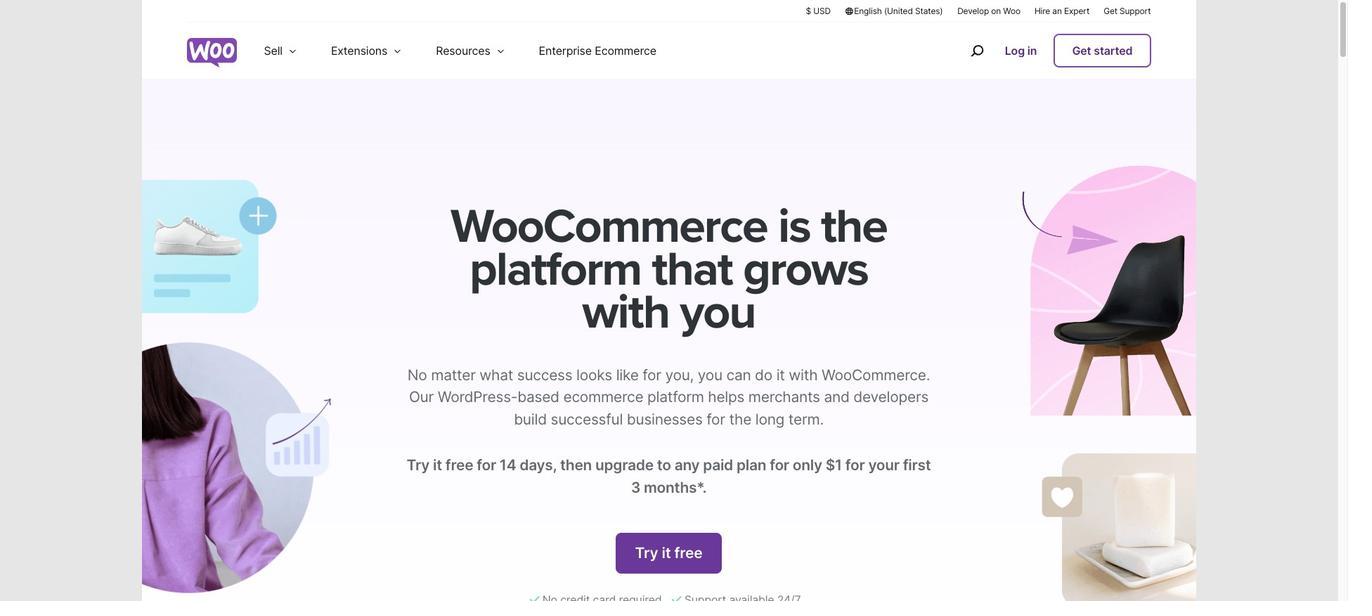 Task type: describe. For each thing, give the bounding box(es) containing it.
first
[[904, 456, 932, 474]]

what
[[480, 366, 514, 384]]

our
[[409, 388, 434, 406]]

get started link
[[1055, 34, 1152, 68]]

for right $1
[[846, 456, 865, 474]]

expert
[[1065, 6, 1090, 16]]

platform inside woocommerce is the platform that grows with you
[[470, 241, 642, 298]]

it for try it free for 14 days, then upgrade to any paid plan for only $1 for your first 3 months*.
[[433, 456, 442, 474]]

wordpress-
[[438, 388, 518, 406]]

any
[[675, 456, 700, 474]]

grows
[[744, 241, 869, 298]]

only
[[793, 456, 823, 474]]

merchants
[[749, 388, 821, 406]]

success
[[517, 366, 573, 384]]

support
[[1120, 6, 1152, 16]]

$1
[[826, 456, 842, 474]]

states)
[[916, 6, 944, 16]]

ecommerce
[[564, 388, 644, 406]]

14
[[500, 456, 516, 474]]

1 check image from the left
[[530, 594, 540, 601]]

log in link
[[1000, 35, 1043, 66]]

paid
[[704, 456, 734, 474]]

with
[[789, 366, 818, 384]]

try it free for 14 days, then upgrade to any paid plan for only $1 for your first 3 months*.
[[407, 456, 932, 496]]

and
[[825, 388, 850, 406]]

based
[[518, 388, 560, 406]]

sell button
[[247, 23, 314, 79]]

try it free link
[[616, 533, 722, 574]]

try it free
[[635, 544, 703, 562]]

sell
[[264, 44, 283, 58]]

build
[[514, 410, 547, 428]]

can
[[727, 366, 751, 384]]

helps
[[708, 388, 745, 406]]

try for try it free
[[635, 544, 659, 562]]

matter
[[431, 366, 476, 384]]

your
[[869, 456, 900, 474]]

you
[[698, 366, 723, 384]]

hire an expert
[[1035, 6, 1090, 16]]

an
[[1053, 6, 1063, 16]]

develop on woo
[[958, 6, 1021, 16]]

on
[[992, 6, 1002, 16]]

days,
[[520, 456, 557, 474]]

develop on woo link
[[958, 5, 1021, 17]]

the inside woocommerce is the platform that grows with you
[[821, 198, 888, 255]]

is
[[779, 198, 811, 255]]

do
[[755, 366, 773, 384]]

months*.
[[644, 479, 707, 496]]

enterprise
[[539, 44, 592, 58]]

log in
[[1006, 44, 1038, 58]]

hire an expert link
[[1035, 5, 1090, 17]]

$ usd button
[[806, 5, 831, 17]]

(united
[[885, 6, 913, 16]]

search image
[[966, 39, 989, 62]]

long term.
[[756, 410, 824, 428]]

log
[[1006, 44, 1025, 58]]

for down helps
[[707, 410, 726, 428]]

$
[[806, 6, 812, 16]]

enterprise ecommerce
[[539, 44, 657, 58]]

like
[[617, 366, 639, 384]]

try for try it free for 14 days, then upgrade to any paid plan for only $1 for your first 3 months*.
[[407, 456, 430, 474]]

to
[[657, 456, 672, 474]]

no
[[408, 366, 427, 384]]

usd
[[814, 6, 831, 16]]



Task type: vqa. For each thing, say whether or not it's contained in the screenshot.
the bottommost Platform
yes



Task type: locate. For each thing, give the bounding box(es) containing it.
get for get support
[[1104, 6, 1118, 16]]

free
[[446, 456, 474, 474], [675, 544, 703, 562]]

english (united states) button
[[845, 5, 944, 17]]

get for get started
[[1073, 44, 1092, 58]]

free for try it free for 14 days, then upgrade to any paid plan for only $1 for your first 3 months*.
[[446, 456, 474, 474]]

0 horizontal spatial check image
[[530, 594, 540, 601]]

1 horizontal spatial the
[[821, 198, 888, 255]]

$ usd
[[806, 6, 831, 16]]

0 vertical spatial get
[[1104, 6, 1118, 16]]

get left support
[[1104, 6, 1118, 16]]

2 check image from the left
[[672, 594, 682, 601]]

1 horizontal spatial free
[[675, 544, 703, 562]]

english
[[855, 6, 882, 16]]

1 vertical spatial free
[[675, 544, 703, 562]]

1 vertical spatial try
[[635, 544, 659, 562]]

free down months*.
[[675, 544, 703, 562]]

get support
[[1104, 6, 1152, 16]]

0 horizontal spatial platform
[[470, 241, 642, 298]]

2 horizontal spatial it
[[777, 366, 785, 384]]

0 horizontal spatial free
[[446, 456, 474, 474]]

for left 14
[[477, 456, 496, 474]]

try down 3
[[635, 544, 659, 562]]

the right is
[[821, 198, 888, 255]]

businesses
[[627, 410, 703, 428]]

woocommerce is the platform that grows with you
[[451, 198, 888, 341]]

free for try it free
[[675, 544, 703, 562]]

try
[[407, 456, 430, 474], [635, 544, 659, 562]]

1 vertical spatial get
[[1073, 44, 1092, 58]]

2 vertical spatial it
[[662, 544, 671, 562]]

0 horizontal spatial the
[[730, 410, 752, 428]]

check image
[[530, 594, 540, 601], [672, 594, 682, 601]]

it inside try it free for 14 days, then upgrade to any paid plan for only $1 for your first 3 months*.
[[433, 456, 442, 474]]

extensions button
[[314, 23, 419, 79]]

0 vertical spatial try
[[407, 456, 430, 474]]

platform
[[470, 241, 642, 298], [648, 388, 704, 406]]

the
[[821, 198, 888, 255], [730, 410, 752, 428]]

0 horizontal spatial try
[[407, 456, 430, 474]]

1 vertical spatial platform
[[648, 388, 704, 406]]

it
[[777, 366, 785, 384], [433, 456, 442, 474], [662, 544, 671, 562]]

develop
[[958, 6, 990, 16]]

free left 14
[[446, 456, 474, 474]]

get
[[1104, 6, 1118, 16], [1073, 44, 1092, 58]]

for right 'like'
[[643, 366, 662, 384]]

0 vertical spatial the
[[821, 198, 888, 255]]

get left started
[[1073, 44, 1092, 58]]

it right do
[[777, 366, 785, 384]]

enterprise ecommerce link
[[522, 23, 674, 79]]

started
[[1095, 44, 1133, 58]]

you,
[[666, 366, 694, 384]]

for left only
[[770, 456, 790, 474]]

english (united states)
[[855, 6, 944, 16]]

extensions
[[331, 44, 388, 58]]

1 horizontal spatial it
[[662, 544, 671, 562]]

in
[[1028, 44, 1038, 58]]

no matter what success looks like for you, you can do it with woocommerce. our wordpress-based ecommerce platform helps merchants and developers build successful businesses for the long term.
[[408, 366, 931, 428]]

woocommerce.
[[822, 366, 931, 384]]

service navigation menu element
[[941, 28, 1152, 73]]

it down our
[[433, 456, 442, 474]]

0 horizontal spatial it
[[433, 456, 442, 474]]

with you
[[583, 284, 756, 341]]

the down helps
[[730, 410, 752, 428]]

try inside try it free for 14 days, then upgrade to any paid plan for only $1 for your first 3 months*.
[[407, 456, 430, 474]]

0 horizontal spatial get
[[1073, 44, 1092, 58]]

looks
[[577, 366, 613, 384]]

resources button
[[419, 23, 522, 79]]

3
[[631, 479, 641, 496]]

1 horizontal spatial try
[[635, 544, 659, 562]]

plan
[[737, 456, 767, 474]]

it inside no matter what success looks like for you, you can do it with woocommerce. our wordpress-based ecommerce platform helps merchants and developers build successful businesses for the long term.
[[777, 366, 785, 384]]

successful
[[551, 410, 623, 428]]

resources
[[436, 44, 491, 58]]

it down months*.
[[662, 544, 671, 562]]

that
[[652, 241, 733, 298]]

developers
[[854, 388, 929, 406]]

for
[[643, 366, 662, 384], [707, 410, 726, 428], [477, 456, 496, 474], [770, 456, 790, 474], [846, 456, 865, 474]]

try down our
[[407, 456, 430, 474]]

1 horizontal spatial platform
[[648, 388, 704, 406]]

upgrade
[[596, 456, 654, 474]]

1 horizontal spatial get
[[1104, 6, 1118, 16]]

woocommerce
[[451, 198, 768, 255]]

0 vertical spatial platform
[[470, 241, 642, 298]]

woo
[[1004, 6, 1021, 16]]

ecommerce
[[595, 44, 657, 58]]

free inside try it free for 14 days, then upgrade to any paid plan for only $1 for your first 3 months*.
[[446, 456, 474, 474]]

platform inside no matter what success looks like for you, you can do it with woocommerce. our wordpress-based ecommerce platform helps merchants and developers build successful businesses for the long term.
[[648, 388, 704, 406]]

1 vertical spatial the
[[730, 410, 752, 428]]

it for try it free
[[662, 544, 671, 562]]

hire
[[1035, 6, 1051, 16]]

free inside try it free link
[[675, 544, 703, 562]]

1 vertical spatial it
[[433, 456, 442, 474]]

0 vertical spatial it
[[777, 366, 785, 384]]

1 horizontal spatial check image
[[672, 594, 682, 601]]

0 vertical spatial free
[[446, 456, 474, 474]]

get started
[[1073, 44, 1133, 58]]

get inside service navigation menu element
[[1073, 44, 1092, 58]]

get support link
[[1104, 5, 1152, 17]]

the inside no matter what success looks like for you, you can do it with woocommerce. our wordpress-based ecommerce platform helps merchants and developers build successful businesses for the long term.
[[730, 410, 752, 428]]

then
[[560, 456, 592, 474]]



